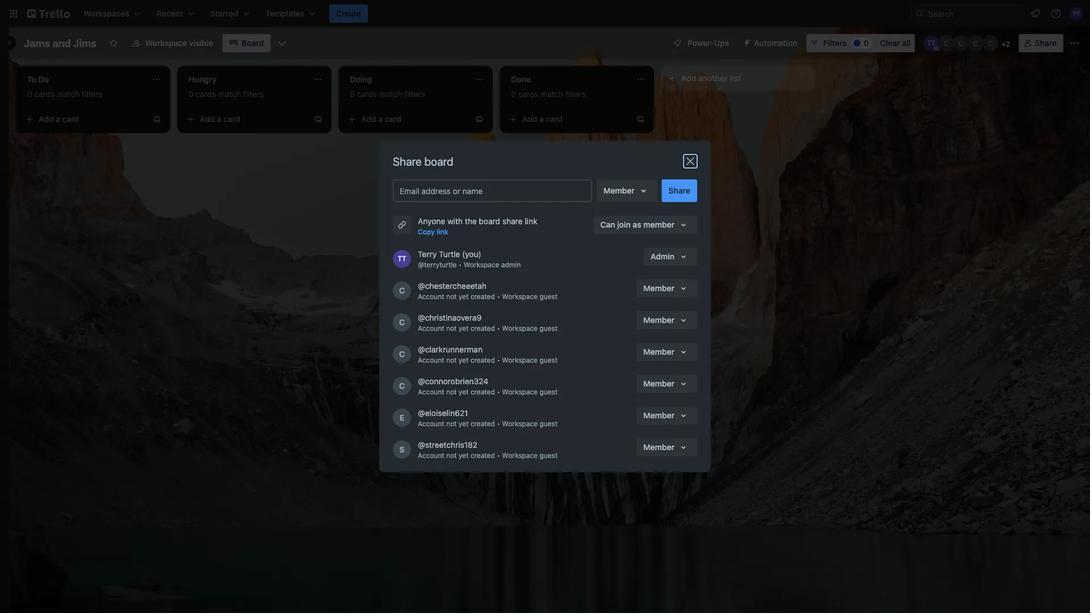 Task type: describe. For each thing, give the bounding box(es) containing it.
not for @connorobrien324
[[446, 388, 457, 396]]

turtle
[[439, 250, 460, 259]]

• for @eloiselin621
[[497, 420, 500, 428]]

copy link button
[[418, 226, 448, 237]]

workspace visible button
[[125, 34, 220, 52]]

christinaovera9 (christinaovera9) image
[[954, 35, 969, 51]]

card for third 'add a card' button from right
[[224, 114, 240, 124]]

account for @christinaovera9
[[418, 324, 445, 332]]

filters for third 'add a card' button from right
[[243, 89, 264, 99]]

member button for @streetchris182
[[637, 439, 698, 457]]

admin
[[651, 252, 675, 261]]

+
[[1002, 40, 1006, 48]]

another
[[699, 74, 728, 83]]

@streetchris182 account not yet created • workspace guest
[[418, 441, 558, 460]]

0 vertical spatial member button
[[597, 179, 658, 202]]

• for @chestercheeetah
[[497, 293, 500, 300]]

connorobrien324 (connorobrien324) image
[[983, 35, 999, 51]]

4 c button from the left
[[983, 35, 999, 51]]

share
[[503, 217, 523, 226]]

primary element
[[0, 0, 1091, 27]]

christinaovera9 (christinaovera9) image
[[393, 314, 411, 332]]

anyone
[[418, 217, 445, 226]]

0 for fourth 'add a card' button from left
[[511, 89, 516, 99]]

guest for @eloiselin621
[[540, 420, 558, 428]]

0 horizontal spatial terry turtle (terryturtle) image
[[924, 35, 940, 51]]

c for the topmost clarkrunnerman (clarkrunnerman) image
[[974, 39, 979, 47]]

1 match from the left
[[57, 89, 80, 99]]

sm image
[[739, 34, 754, 50]]

0 notifications image
[[1029, 7, 1043, 20]]

workspace for @christinaovera9
[[502, 324, 538, 332]]

1 vertical spatial member button
[[637, 311, 698, 329]]

automation
[[754, 38, 798, 48]]

workspace for @chestercheeetah
[[502, 293, 538, 300]]

3 match from the left
[[380, 89, 402, 99]]

2 a from the left
[[217, 114, 221, 124]]

admin
[[501, 261, 521, 269]]

4 a from the left
[[540, 114, 544, 124]]

guest for @chestercheeetah
[[540, 293, 558, 300]]

yet for @streetchris182
[[459, 452, 469, 460]]

@chestercheeetah
[[418, 281, 487, 291]]

0 for fourth 'add a card' button from the right
[[27, 89, 32, 99]]

4 match from the left
[[541, 89, 564, 99]]

2
[[1006, 40, 1011, 48]]

add for third 'add a card' button from right
[[200, 114, 215, 124]]

4 add a card button from the left
[[504, 110, 632, 128]]

with
[[448, 217, 463, 226]]

switch to… image
[[8, 8, 19, 19]]

automation button
[[739, 34, 805, 52]]

add for 2nd 'add a card' button from right
[[361, 114, 376, 124]]

add for the 'add another list' button
[[682, 74, 697, 83]]

0 vertical spatial board
[[425, 155, 454, 168]]

e
[[400, 413, 405, 423]]

open information menu image
[[1051, 8, 1062, 19]]

@connorobrien324
[[418, 377, 489, 386]]

created for @christinaovera9
[[471, 324, 495, 332]]

yet for @clarkrunnerman
[[459, 356, 469, 364]]

clear all button
[[876, 34, 915, 52]]

• inside terry turtle (you) @terryturtle • workspace admin
[[459, 261, 462, 269]]

created for @chestercheeetah
[[471, 293, 495, 300]]

• for @christinaovera9
[[497, 324, 500, 332]]

@christinaovera9 account not yet created • workspace guest
[[418, 313, 558, 332]]

connorobrien324 (connorobrien324) image
[[393, 377, 411, 395]]

share for the left share button
[[669, 186, 691, 195]]

jams and jims
[[24, 37, 96, 49]]

Search field
[[925, 5, 1024, 22]]

0 vertical spatial terry turtle (terryturtle) image
[[1070, 7, 1084, 20]]

3 add a card button from the left
[[343, 110, 470, 128]]

c for christinaovera9 (christinaovera9) image
[[959, 39, 964, 47]]

0 for third 'add a card' button from right
[[189, 89, 194, 99]]

and
[[53, 37, 71, 49]]

filters for fourth 'add a card' button from the right
[[82, 89, 103, 99]]

not for @eloiselin621
[[446, 420, 457, 428]]

not for @clarkrunnerman
[[446, 356, 457, 364]]

yet for @connorobrien324
[[459, 388, 469, 396]]

workspace for @connorobrien324
[[502, 388, 538, 396]]

1 0 cards match filters from the left
[[27, 89, 103, 99]]

@terryturtle
[[418, 261, 457, 269]]

power-ups button
[[665, 34, 736, 52]]

customize views image
[[276, 37, 288, 49]]

create from template… image for third 'add a card' button from right
[[314, 115, 323, 124]]

cards for third 'add a card' button from right
[[196, 89, 216, 99]]

account for @eloiselin621
[[418, 420, 445, 428]]

streetchris182 (streetchris182) image
[[393, 441, 411, 459]]

c for connorobrien324 (connorobrien324) image
[[399, 381, 405, 391]]

guest for @christinaovera9
[[540, 324, 558, 332]]

filters for 2nd 'add a card' button from right
[[404, 89, 425, 99]]

member for @connorobrien324
[[644, 379, 675, 389]]

2 match from the left
[[218, 89, 241, 99]]

cards for 2nd 'add a card' button from right
[[357, 89, 377, 99]]

star or unstar board image
[[109, 39, 118, 48]]

as
[[633, 220, 642, 229]]

member button for @clarkrunnerman
[[637, 343, 698, 361]]

c left christinaovera9 (christinaovera9) image
[[944, 39, 949, 47]]

1 c button from the left
[[939, 35, 955, 51]]

4 add a card from the left
[[523, 114, 563, 124]]

created for @connorobrien324
[[471, 388, 495, 396]]

clear all
[[881, 38, 911, 48]]

card for 2nd 'add a card' button from right
[[385, 114, 402, 124]]

account for @connorobrien324
[[418, 388, 445, 396]]

0 horizontal spatial link
[[437, 228, 448, 236]]

3 a from the left
[[378, 114, 383, 124]]

@connorobrien324 account not yet created • workspace guest
[[418, 377, 558, 396]]

cards for fourth 'add a card' button from the right
[[34, 89, 55, 99]]

add another list button
[[661, 66, 816, 91]]

4 0 cards match filters from the left
[[511, 89, 587, 99]]

share board
[[393, 155, 454, 168]]

member for @chestercheeetah
[[644, 284, 675, 293]]

guest for @clarkrunnerman
[[540, 356, 558, 364]]

create button
[[329, 5, 368, 23]]

• for @connorobrien324
[[497, 388, 500, 396]]

create
[[336, 9, 361, 18]]

guest for @streetchris182
[[540, 452, 558, 460]]

0 horizontal spatial share button
[[662, 179, 698, 202]]



Task type: locate. For each thing, give the bounding box(es) containing it.
0 vertical spatial share
[[1035, 38, 1057, 48]]

workspace down @eloiselin621 account not yet created • workspace guest at the bottom of page
[[502, 452, 538, 460]]

c for leftmost clarkrunnerman (clarkrunnerman) image
[[399, 350, 405, 359]]

workspace left visible
[[145, 38, 187, 48]]

workspace inside @eloiselin621 account not yet created • workspace guest
[[502, 420, 538, 428]]

• up @clarkrunnerman account not yet created • workspace guest
[[497, 324, 500, 332]]

yet inside @eloiselin621 account not yet created • workspace guest
[[459, 420, 469, 428]]

terry turtle (terryturtle) image
[[393, 250, 411, 268]]

list
[[730, 74, 741, 83]]

yet inside @connorobrien324 account not yet created • workspace guest
[[459, 388, 469, 396]]

workspace inside @chestercheeetah account not yet created • workspace guest
[[502, 293, 538, 300]]

not
[[446, 293, 457, 300], [446, 324, 457, 332], [446, 356, 457, 364], [446, 388, 457, 396], [446, 420, 457, 428], [446, 452, 457, 460]]

yet for @chestercheeetah
[[459, 293, 469, 300]]

0 vertical spatial chestercheeetah (chestercheeetah) image
[[939, 35, 955, 51]]

workspace up @clarkrunnerman account not yet created • workspace guest
[[502, 324, 538, 332]]

anyone with the board share link copy link
[[418, 217, 538, 236]]

create from template… image for fourth 'add a card' button from left
[[636, 115, 645, 124]]

c button
[[939, 35, 955, 51], [954, 35, 969, 51], [968, 35, 984, 51], [983, 35, 999, 51]]

Board name text field
[[18, 34, 102, 52]]

link
[[525, 217, 538, 226], [437, 228, 448, 236]]

1 vertical spatial clarkrunnerman (clarkrunnerman) image
[[393, 345, 411, 364]]

3 filters from the left
[[404, 89, 425, 99]]

c left +
[[989, 39, 994, 47]]

board inside anyone with the board share link copy link
[[479, 217, 500, 226]]

clarkrunnerman (clarkrunnerman) image
[[968, 35, 984, 51], [393, 345, 411, 364]]

0 vertical spatial share button
[[1019, 34, 1064, 52]]

member for @streetchris182
[[644, 443, 675, 452]]

close image
[[684, 155, 698, 168]]

not inside @connorobrien324 account not yet created • workspace guest
[[446, 388, 457, 396]]

not down @clarkrunnerman
[[446, 356, 457, 364]]

c left the @christinaovera9 on the left bottom
[[399, 318, 405, 327]]

chestercheeetah (chestercheeetah) image right the all
[[939, 35, 955, 51]]

member button
[[597, 179, 658, 202], [637, 311, 698, 329]]

5 account from the top
[[418, 420, 445, 428]]

power-ups
[[688, 38, 729, 48]]

card for fourth 'add a card' button from left
[[546, 114, 563, 124]]

workspace inside @christinaovera9 account not yet created • workspace guest
[[502, 324, 538, 332]]

workspace inside @streetchris182 account not yet created • workspace guest
[[502, 452, 538, 460]]

account for @clarkrunnerman
[[418, 356, 445, 364]]

6 not from the top
[[446, 452, 457, 460]]

show menu image
[[1070, 37, 1081, 49]]

c up e
[[399, 381, 405, 391]]

1 card from the left
[[62, 114, 79, 124]]

created up @christinaovera9 account not yet created • workspace guest
[[471, 293, 495, 300]]

2 card from the left
[[224, 114, 240, 124]]

share button down close icon
[[662, 179, 698, 202]]

workspace up @streetchris182 account not yet created • workspace guest
[[502, 420, 538, 428]]

3 member button from the top
[[637, 375, 698, 393]]

created down @streetchris182
[[471, 452, 495, 460]]

•
[[459, 261, 462, 269], [497, 293, 500, 300], [497, 324, 500, 332], [497, 356, 500, 364], [497, 388, 500, 396], [497, 420, 500, 428], [497, 452, 500, 460]]

create from template… image for 2nd 'add a card' button from right
[[475, 115, 484, 124]]

share for share board
[[393, 155, 422, 168]]

• down turtle at the top of the page
[[459, 261, 462, 269]]

1 vertical spatial share button
[[662, 179, 698, 202]]

member
[[604, 186, 635, 195], [644, 284, 675, 293], [644, 316, 675, 325], [644, 347, 675, 357], [644, 379, 675, 389], [644, 411, 675, 420], [644, 443, 675, 452]]

card for fourth 'add a card' button from the right
[[62, 114, 79, 124]]

not inside @chestercheeetah account not yet created • workspace guest
[[446, 293, 457, 300]]

4 guest from the top
[[540, 388, 558, 396]]

• inside @eloiselin621 account not yet created • workspace guest
[[497, 420, 500, 428]]

not inside @christinaovera9 account not yet created • workspace guest
[[446, 324, 457, 332]]

add for fourth 'add a card' button from the right
[[39, 114, 54, 124]]

1 cards from the left
[[34, 89, 55, 99]]

not down @connorobrien324
[[446, 388, 457, 396]]

created for @streetchris182
[[471, 452, 495, 460]]

5 not from the top
[[446, 420, 457, 428]]

guest inside @christinaovera9 account not yet created • workspace guest
[[540, 324, 558, 332]]

5 yet from the top
[[459, 420, 469, 428]]

account down @clarkrunnerman
[[418, 356, 445, 364]]

workspace visible
[[145, 38, 213, 48]]

1 horizontal spatial terry turtle (terryturtle) image
[[1070, 7, 1084, 20]]

• for @streetchris182
[[497, 452, 500, 460]]

0 horizontal spatial share
[[393, 155, 422, 168]]

workspace
[[145, 38, 187, 48], [464, 261, 500, 269], [502, 293, 538, 300], [502, 324, 538, 332], [502, 356, 538, 364], [502, 388, 538, 396], [502, 420, 538, 428], [502, 452, 538, 460]]

1 vertical spatial board
[[479, 217, 500, 226]]

workspace for @streetchris182
[[502, 452, 538, 460]]

terry turtle (terryturtle) image right the all
[[924, 35, 940, 51]]

workspace down (you)
[[464, 261, 500, 269]]

yet down the @christinaovera9 on the left bottom
[[459, 324, 469, 332]]

workspace down admin
[[502, 293, 538, 300]]

yet for @eloiselin621
[[459, 420, 469, 428]]

1 horizontal spatial share button
[[1019, 34, 1064, 52]]

add for fourth 'add a card' button from left
[[523, 114, 538, 124]]

2 yet from the top
[[459, 324, 469, 332]]

1 guest from the top
[[540, 293, 558, 300]]

account inside @eloiselin621 account not yet created • workspace guest
[[418, 420, 445, 428]]

• for @clarkrunnerman
[[497, 356, 500, 364]]

c
[[944, 39, 949, 47], [959, 39, 964, 47], [974, 39, 979, 47], [989, 39, 994, 47], [399, 286, 405, 295], [399, 318, 405, 327], [399, 350, 405, 359], [399, 381, 405, 391]]

2 create from template… image from the left
[[636, 115, 645, 124]]

not down @eloiselin621
[[446, 420, 457, 428]]

workspace inside workspace visible button
[[145, 38, 187, 48]]

Email address or name text field
[[400, 183, 590, 199]]

2 0 cards match filters from the left
[[189, 89, 264, 99]]

1 add a card from the left
[[39, 114, 79, 124]]

created up @clarkrunnerman account not yet created • workspace guest
[[471, 324, 495, 332]]

4 created from the top
[[471, 388, 495, 396]]

create from template… image
[[152, 115, 161, 124], [314, 115, 323, 124]]

0 vertical spatial link
[[525, 217, 538, 226]]

s
[[400, 445, 405, 454]]

guest
[[540, 293, 558, 300], [540, 324, 558, 332], [540, 356, 558, 364], [540, 388, 558, 396], [540, 420, 558, 428], [540, 452, 558, 460]]

4 cards from the left
[[518, 89, 539, 99]]

• inside @chestercheeetah account not yet created • workspace guest
[[497, 293, 500, 300]]

cards
[[34, 89, 55, 99], [196, 89, 216, 99], [357, 89, 377, 99], [518, 89, 539, 99]]

created inside @connorobrien324 account not yet created • workspace guest
[[471, 388, 495, 396]]

clear
[[881, 38, 900, 48]]

@eloiselin621
[[418, 409, 468, 418]]

add inside button
[[682, 74, 697, 83]]

terry
[[418, 250, 437, 259]]

0 horizontal spatial clarkrunnerman (clarkrunnerman) image
[[393, 345, 411, 364]]

2 vertical spatial share
[[669, 186, 691, 195]]

3 cards from the left
[[357, 89, 377, 99]]

member
[[644, 220, 675, 229]]

2 account from the top
[[418, 324, 445, 332]]

1 add a card button from the left
[[20, 110, 148, 128]]

chestercheeetah (chestercheeetah) image
[[939, 35, 955, 51], [393, 282, 411, 300]]

• inside @streetchris182 account not yet created • workspace guest
[[497, 452, 500, 460]]

3 0 cards match filters from the left
[[350, 89, 425, 99]]

1 created from the top
[[471, 293, 495, 300]]

2 add a card button from the left
[[182, 110, 309, 128]]

guest inside @chestercheeetah account not yet created • workspace guest
[[540, 293, 558, 300]]

all
[[902, 38, 911, 48]]

share button down 0 notifications icon
[[1019, 34, 1064, 52]]

c right christinaovera9 (christinaovera9) image
[[974, 39, 979, 47]]

visible
[[189, 38, 213, 48]]

3 c button from the left
[[968, 35, 984, 51]]

workspace for @clarkrunnerman
[[502, 356, 538, 364]]

4 filters from the left
[[566, 89, 587, 99]]

guest inside @clarkrunnerman account not yet created • workspace guest
[[540, 356, 558, 364]]

1 horizontal spatial share
[[669, 186, 691, 195]]

@clarkrunnerman account not yet created • workspace guest
[[418, 345, 558, 364]]

create from template… image
[[475, 115, 484, 124], [636, 115, 645, 124]]

4 member button from the top
[[637, 407, 698, 425]]

yet inside @clarkrunnerman account not yet created • workspace guest
[[459, 356, 469, 364]]

1 filters from the left
[[82, 89, 103, 99]]

3 yet from the top
[[459, 356, 469, 364]]

1 create from template… image from the left
[[152, 115, 161, 124]]

c for connorobrien324 (connorobrien324) icon
[[989, 39, 994, 47]]

account inside @connorobrien324 account not yet created • workspace guest
[[418, 388, 445, 396]]

filters for fourth 'add a card' button from left
[[566, 89, 587, 99]]

created inside @eloiselin621 account not yet created • workspace guest
[[471, 420, 495, 428]]

@streetchris182
[[418, 441, 478, 450]]

2 guest from the top
[[540, 324, 558, 332]]

2 add a card from the left
[[200, 114, 240, 124]]

6 account from the top
[[418, 452, 445, 460]]

2 created from the top
[[471, 324, 495, 332]]

2 c button from the left
[[954, 35, 969, 51]]

1 not from the top
[[446, 293, 457, 300]]

add a card
[[39, 114, 79, 124], [200, 114, 240, 124], [361, 114, 402, 124], [523, 114, 563, 124]]

board
[[242, 38, 264, 48]]

created inside @streetchris182 account not yet created • workspace guest
[[471, 452, 495, 460]]

3 add a card from the left
[[361, 114, 402, 124]]

c for christinaovera9 (christinaovera9) icon on the bottom
[[399, 318, 405, 327]]

0
[[864, 38, 869, 48], [27, 89, 32, 99], [189, 89, 194, 99], [350, 89, 355, 99], [511, 89, 516, 99]]

account down @chestercheeetah
[[418, 293, 445, 300]]

not for @chestercheeetah
[[446, 293, 457, 300]]

link right share
[[525, 217, 538, 226]]

eloiselin621 (eloiselin621) image
[[393, 409, 411, 427]]

the
[[465, 217, 477, 226]]

match
[[57, 89, 80, 99], [218, 89, 241, 99], [380, 89, 402, 99], [541, 89, 564, 99]]

1 horizontal spatial board
[[479, 217, 500, 226]]

created up @connorobrien324 account not yet created • workspace guest
[[471, 356, 495, 364]]

yet down @chestercheeetah
[[459, 293, 469, 300]]

add another list
[[682, 74, 741, 83]]

created for @eloiselin621
[[471, 420, 495, 428]]

1 create from template… image from the left
[[475, 115, 484, 124]]

• inside @clarkrunnerman account not yet created • workspace guest
[[497, 356, 500, 364]]

0 cards match filters
[[27, 89, 103, 99], [189, 89, 264, 99], [350, 89, 425, 99], [511, 89, 587, 99]]

created inside @christinaovera9 account not yet created • workspace guest
[[471, 324, 495, 332]]

share button
[[1019, 34, 1064, 52], [662, 179, 698, 202]]

created up @eloiselin621 account not yet created • workspace guest at the bottom of page
[[471, 388, 495, 396]]

2 not from the top
[[446, 324, 457, 332]]

• up @connorobrien324 account not yet created • workspace guest
[[497, 356, 500, 364]]

account inside @christinaovera9 account not yet created • workspace guest
[[418, 324, 445, 332]]

3 not from the top
[[446, 356, 457, 364]]

member for @eloiselin621
[[644, 411, 675, 420]]

2 member button from the top
[[637, 343, 698, 361]]

can join as member button
[[594, 216, 698, 234]]

account down @connorobrien324
[[418, 388, 445, 396]]

search image
[[916, 9, 925, 18]]

• up @christinaovera9 account not yet created • workspace guest
[[497, 293, 500, 300]]

yet down @clarkrunnerman
[[459, 356, 469, 364]]

5 created from the top
[[471, 420, 495, 428]]

6 guest from the top
[[540, 452, 558, 460]]

workspace up @connorobrien324 account not yet created • workspace guest
[[502, 356, 538, 364]]

account for @streetchris182
[[418, 452, 445, 460]]

4 yet from the top
[[459, 388, 469, 396]]

account down @streetchris182
[[418, 452, 445, 460]]

guest inside @eloiselin621 account not yet created • workspace guest
[[540, 420, 558, 428]]

member button for @chestercheeetah
[[637, 279, 698, 298]]

3 created from the top
[[471, 356, 495, 364]]

admin button
[[644, 248, 698, 266]]

1 member button from the top
[[637, 279, 698, 298]]

@eloiselin621 account not yet created • workspace guest
[[418, 409, 558, 428]]

power-
[[688, 38, 715, 48]]

not inside @streetchris182 account not yet created • workspace guest
[[446, 452, 457, 460]]

5 guest from the top
[[540, 420, 558, 428]]

3 card from the left
[[385, 114, 402, 124]]

3 account from the top
[[418, 356, 445, 364]]

add a card button
[[20, 110, 148, 128], [182, 110, 309, 128], [343, 110, 470, 128], [504, 110, 632, 128]]

1 vertical spatial chestercheeetah (chestercheeetah) image
[[393, 282, 411, 300]]

1 horizontal spatial link
[[525, 217, 538, 226]]

not down @chestercheeetah
[[446, 293, 457, 300]]

• down @eloiselin621 account not yet created • workspace guest at the bottom of page
[[497, 452, 500, 460]]

member for @clarkrunnerman
[[644, 347, 675, 357]]

5 member button from the top
[[637, 439, 698, 457]]

0 horizontal spatial chestercheeetah (chestercheeetah) image
[[393, 282, 411, 300]]

1 vertical spatial link
[[437, 228, 448, 236]]

yet for @christinaovera9
[[459, 324, 469, 332]]

not down @streetchris182
[[446, 452, 457, 460]]

2 cards from the left
[[196, 89, 216, 99]]

created up @streetchris182 account not yet created • workspace guest
[[471, 420, 495, 428]]

1 horizontal spatial clarkrunnerman (clarkrunnerman) image
[[968, 35, 984, 51]]

not for @streetchris182
[[446, 452, 457, 460]]

yet down @eloiselin621
[[459, 420, 469, 428]]

chestercheeetah (chestercheeetah) image down terry turtle (terryturtle) image
[[393, 282, 411, 300]]

0 horizontal spatial create from template… image
[[152, 115, 161, 124]]

+ 2
[[1002, 40, 1011, 48]]

yet down @connorobrien324
[[459, 388, 469, 396]]

@christinaovera9
[[418, 313, 482, 323]]

• inside @connorobrien324 account not yet created • workspace guest
[[497, 388, 500, 396]]

1 yet from the top
[[459, 293, 469, 300]]

not for @christinaovera9
[[446, 324, 457, 332]]

card
[[62, 114, 79, 124], [224, 114, 240, 124], [385, 114, 402, 124], [546, 114, 563, 124]]

c down christinaovera9 (christinaovera9) icon on the bottom
[[399, 350, 405, 359]]

• inside @christinaovera9 account not yet created • workspace guest
[[497, 324, 500, 332]]

2 create from template… image from the left
[[314, 115, 323, 124]]

1 horizontal spatial chestercheeetah (chestercheeetah) image
[[939, 35, 955, 51]]

terry turtle (you) @terryturtle • workspace admin
[[418, 250, 521, 269]]

@chestercheeetah account not yet created • workspace guest
[[418, 281, 558, 300]]

can
[[601, 220, 615, 229]]

not inside @clarkrunnerman account not yet created • workspace guest
[[446, 356, 457, 364]]

member button for @connorobrien324
[[637, 375, 698, 393]]

clarkrunnerman (clarkrunnerman) image down christinaovera9 (christinaovera9) icon on the bottom
[[393, 345, 411, 364]]

workspace inside @connorobrien324 account not yet created • workspace guest
[[502, 388, 538, 396]]

yet inside @streetchris182 account not yet created • workspace guest
[[459, 452, 469, 460]]

@clarkrunnerman
[[418, 345, 483, 354]]

share
[[1035, 38, 1057, 48], [393, 155, 422, 168], [669, 186, 691, 195]]

add
[[682, 74, 697, 83], [39, 114, 54, 124], [200, 114, 215, 124], [361, 114, 376, 124], [523, 114, 538, 124]]

workspace for @eloiselin621
[[502, 420, 538, 428]]

1 horizontal spatial create from template… image
[[636, 115, 645, 124]]

yet down @streetchris182
[[459, 452, 469, 460]]

member for @christinaovera9
[[644, 316, 675, 325]]

ups
[[715, 38, 729, 48]]

yet inside @chestercheeetah account not yet created • workspace guest
[[459, 293, 469, 300]]

account inside @clarkrunnerman account not yet created • workspace guest
[[418, 356, 445, 364]]

guest inside @streetchris182 account not yet created • workspace guest
[[540, 452, 558, 460]]

created
[[471, 293, 495, 300], [471, 324, 495, 332], [471, 356, 495, 364], [471, 388, 495, 396], [471, 420, 495, 428], [471, 452, 495, 460]]

c left connorobrien324 (connorobrien324) icon
[[959, 39, 964, 47]]

workspace inside terry turtle (you) @terryturtle • workspace admin
[[464, 261, 500, 269]]

2 horizontal spatial share
[[1035, 38, 1057, 48]]

0 horizontal spatial board
[[425, 155, 454, 168]]

c down terry turtle (terryturtle) image
[[399, 286, 405, 295]]

board
[[425, 155, 454, 168], [479, 217, 500, 226]]

6 created from the top
[[471, 452, 495, 460]]

0 vertical spatial clarkrunnerman (clarkrunnerman) image
[[968, 35, 984, 51]]

join
[[618, 220, 631, 229]]

1 account from the top
[[418, 293, 445, 300]]

yet
[[459, 293, 469, 300], [459, 324, 469, 332], [459, 356, 469, 364], [459, 388, 469, 396], [459, 420, 469, 428], [459, 452, 469, 460]]

3 guest from the top
[[540, 356, 558, 364]]

link down the anyone
[[437, 228, 448, 236]]

account down @eloiselin621
[[418, 420, 445, 428]]

workspace inside @clarkrunnerman account not yet created • workspace guest
[[502, 356, 538, 364]]

0 horizontal spatial create from template… image
[[475, 115, 484, 124]]

member button
[[637, 279, 698, 298], [637, 343, 698, 361], [637, 375, 698, 393], [637, 407, 698, 425], [637, 439, 698, 457]]

1 a from the left
[[56, 114, 60, 124]]

not down the @christinaovera9 on the left bottom
[[446, 324, 457, 332]]

member button for @eloiselin621
[[637, 407, 698, 425]]

6 yet from the top
[[459, 452, 469, 460]]

created inside @clarkrunnerman account not yet created • workspace guest
[[471, 356, 495, 364]]

4 card from the left
[[546, 114, 563, 124]]

copy
[[418, 228, 435, 236]]

account
[[418, 293, 445, 300], [418, 324, 445, 332], [418, 356, 445, 364], [418, 388, 445, 396], [418, 420, 445, 428], [418, 452, 445, 460]]

(you)
[[462, 250, 482, 259]]

a
[[56, 114, 60, 124], [217, 114, 221, 124], [378, 114, 383, 124], [540, 114, 544, 124]]

workspace up @eloiselin621 account not yet created • workspace guest at the bottom of page
[[502, 388, 538, 396]]

clarkrunnerman (clarkrunnerman) image left +
[[968, 35, 984, 51]]

guest for @connorobrien324
[[540, 388, 558, 396]]

created inside @chestercheeetah account not yet created • workspace guest
[[471, 293, 495, 300]]

account inside @streetchris182 account not yet created • workspace guest
[[418, 452, 445, 460]]

account inside @chestercheeetah account not yet created • workspace guest
[[418, 293, 445, 300]]

create from template… image for fourth 'add a card' button from the right
[[152, 115, 161, 124]]

created for @clarkrunnerman
[[471, 356, 495, 364]]

1 horizontal spatial create from template… image
[[314, 115, 323, 124]]

filters
[[82, 89, 103, 99], [243, 89, 264, 99], [404, 89, 425, 99], [566, 89, 587, 99]]

account down the @christinaovera9 on the left bottom
[[418, 324, 445, 332]]

jims
[[73, 37, 96, 49]]

account for @chestercheeetah
[[418, 293, 445, 300]]

jams
[[24, 37, 50, 49]]

guest inside @connorobrien324 account not yet created • workspace guest
[[540, 388, 558, 396]]

0 for 2nd 'add a card' button from right
[[350, 89, 355, 99]]

board link
[[222, 34, 271, 52]]

filters
[[824, 38, 847, 48]]

terry turtle (terryturtle) image right open information menu icon
[[1070, 7, 1084, 20]]

4 not from the top
[[446, 388, 457, 396]]

2 filters from the left
[[243, 89, 264, 99]]

not inside @eloiselin621 account not yet created • workspace guest
[[446, 420, 457, 428]]

1 vertical spatial terry turtle (terryturtle) image
[[924, 35, 940, 51]]

• up @streetchris182 account not yet created • workspace guest
[[497, 420, 500, 428]]

terry turtle (terryturtle) image
[[1070, 7, 1084, 20], [924, 35, 940, 51]]

can join as member
[[601, 220, 675, 229]]

1 vertical spatial share
[[393, 155, 422, 168]]

• up @eloiselin621 account not yet created • workspace guest at the bottom of page
[[497, 388, 500, 396]]

yet inside @christinaovera9 account not yet created • workspace guest
[[459, 324, 469, 332]]

cards for fourth 'add a card' button from left
[[518, 89, 539, 99]]

4 account from the top
[[418, 388, 445, 396]]



Task type: vqa. For each thing, say whether or not it's contained in the screenshot.
"not" inside the @clarkrunnerman Account not yet created • Workspace guest
yes



